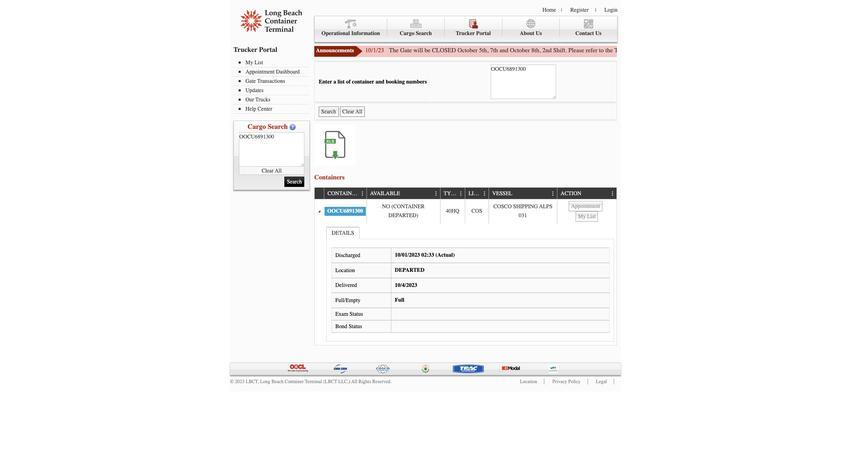 Task type: describe. For each thing, give the bounding box(es) containing it.
1 vertical spatial cargo
[[248, 123, 266, 131]]

0 horizontal spatial trucker
[[234, 46, 257, 54]]

no
[[382, 204, 390, 210]]

week.
[[760, 46, 775, 54]]

edit column settings image for action
[[610, 191, 616, 197]]

list
[[255, 60, 263, 66]]

gate
[[713, 46, 723, 54]]

updates
[[246, 87, 264, 94]]

about
[[520, 30, 535, 36]]

1 horizontal spatial location
[[520, 379, 537, 385]]

details
[[725, 46, 741, 54]]

closed
[[432, 46, 456, 54]]

menu bar containing operational information
[[314, 16, 618, 42]]

edit column settings image for type
[[458, 191, 464, 197]]

shift.
[[554, 46, 567, 54]]

gate transactions link
[[239, 78, 309, 84]]

about us
[[520, 30, 542, 36]]

list
[[338, 79, 345, 85]]

help center link
[[239, 106, 309, 112]]

1 october from the left
[[458, 46, 478, 54]]

operational information link
[[315, 18, 387, 37]]

about us link
[[502, 18, 560, 37]]

cosco shipping alps 031 cell
[[489, 199, 557, 224]]

type column header
[[440, 188, 465, 199]]

edit column settings image for available
[[434, 191, 439, 197]]

row group containing no (container departed)
[[315, 199, 617, 345]]

departed
[[395, 267, 425, 273]]

vessel
[[492, 191, 513, 197]]

delivered
[[335, 283, 357, 289]]

1 | from the left
[[561, 7, 562, 13]]

©
[[230, 379, 234, 385]]

0 vertical spatial cargo search
[[400, 30, 432, 36]]

row containing no (container departed)
[[315, 199, 617, 224]]

booking
[[386, 79, 405, 85]]

available link
[[370, 188, 404, 199]]

alps
[[539, 204, 553, 210]]

location link
[[520, 379, 537, 385]]

Enter container numbers and/ or booking numbers. Press ESC to reset input box text field
[[491, 65, 556, 99]]

10/01/2023
[[395, 252, 420, 258]]

all inside button
[[275, 168, 282, 174]]

available
[[370, 191, 400, 197]]

transactions
[[257, 78, 285, 84]]

container
[[285, 379, 304, 385]]

register link
[[571, 7, 589, 13]]

© 2023 lbct, long beach container terminal (lbct llc.) all rights reserved.
[[230, 379, 392, 385]]

details
[[332, 230, 354, 236]]

cargo inside 'menu bar'
[[400, 30, 415, 36]]

contact
[[576, 30, 594, 36]]

action column header
[[557, 188, 617, 199]]

line column header
[[465, 188, 489, 199]]

to
[[599, 46, 604, 54]]

full
[[395, 297, 404, 303]]

1 horizontal spatial gate
[[400, 46, 412, 54]]

gate inside my list appointment dashboard gate transactions updates our trucks help center
[[246, 78, 256, 84]]

refer
[[586, 46, 598, 54]]

legal link
[[596, 379, 607, 385]]

hours
[[644, 46, 659, 54]]

bond
[[335, 324, 347, 330]]

information
[[351, 30, 380, 36]]

40hq
[[446, 208, 460, 214]]

7th
[[490, 46, 498, 54]]

numbers
[[406, 79, 427, 85]]

login link
[[605, 7, 618, 13]]

trucker portal inside 'menu bar'
[[456, 30, 491, 36]]

legal
[[596, 379, 607, 385]]

dashboard
[[276, 69, 300, 75]]

my
[[246, 60, 253, 66]]

5th,
[[479, 46, 489, 54]]

cosco
[[494, 204, 512, 210]]

clear all button
[[239, 167, 304, 175]]

privacy
[[553, 379, 567, 385]]

cosco shipping alps 031
[[494, 204, 553, 219]]

status for exam status
[[350, 311, 363, 317]]

1 vertical spatial cargo search
[[248, 123, 288, 131]]

container link
[[328, 188, 362, 199]]

cos
[[472, 208, 482, 214]]

line link
[[469, 188, 485, 199]]

tree grid containing container
[[315, 188, 617, 345]]

privacy policy link
[[553, 379, 581, 385]]

02:33
[[421, 252, 434, 258]]

operational information
[[322, 30, 380, 36]]

oocu6891300
[[327, 208, 363, 214]]

register
[[571, 7, 589, 13]]

tab list containing details
[[325, 225, 616, 344]]

containers
[[314, 174, 345, 181]]

2 the from the left
[[751, 46, 759, 54]]

2 for from the left
[[742, 46, 750, 54]]

discharged
[[335, 253, 360, 259]]

no (container departed) cell
[[367, 199, 440, 224]]

my list link
[[239, 60, 309, 66]]

edit column settings image for container
[[360, 191, 365, 197]]

Enter container numbers and/ or booking numbers.  text field
[[239, 132, 304, 167]]

home
[[543, 7, 556, 13]]

edit column settings image for vessel
[[551, 191, 556, 197]]

contact us link
[[560, 18, 617, 37]]

type
[[444, 191, 458, 197]]

1 the from the left
[[606, 46, 613, 54]]

status for bond status
[[349, 324, 362, 330]]

full/empty
[[335, 298, 361, 304]]

llc.)
[[338, 379, 350, 385]]



Task type: vqa. For each thing, say whether or not it's contained in the screenshot.
valued
no



Task type: locate. For each thing, give the bounding box(es) containing it.
0 horizontal spatial trucker portal
[[234, 46, 277, 54]]

all right clear
[[275, 168, 282, 174]]

1 horizontal spatial cargo
[[400, 30, 415, 36]]

1 horizontal spatial october
[[510, 46, 530, 54]]

action
[[561, 191, 582, 197]]

rights
[[359, 379, 371, 385]]

us
[[536, 30, 542, 36], [596, 30, 602, 36]]

1 horizontal spatial portal
[[476, 30, 491, 36]]

gate up updates
[[246, 78, 256, 84]]

0 vertical spatial all
[[275, 168, 282, 174]]

4 edit column settings image from the left
[[610, 191, 616, 197]]

container column header
[[324, 188, 367, 199]]

status down 'exam status'
[[349, 324, 362, 330]]

edit column settings image inside vessel column header
[[551, 191, 556, 197]]

enter
[[319, 79, 332, 85]]

row containing container
[[315, 188, 617, 199]]

cargo search
[[400, 30, 432, 36], [248, 123, 288, 131]]

the right the to at the right top
[[606, 46, 613, 54]]

1 horizontal spatial cargo search
[[400, 30, 432, 36]]

cargo search link
[[387, 18, 445, 37]]

available column header
[[367, 188, 440, 199]]

our trucks link
[[239, 97, 309, 103]]

cargo search up will
[[400, 30, 432, 36]]

0 vertical spatial location
[[335, 268, 355, 274]]

october left 8th,
[[510, 46, 530, 54]]

appointment
[[246, 69, 275, 75]]

0 vertical spatial and
[[500, 46, 509, 54]]

action link
[[561, 188, 585, 199]]

exam status
[[335, 311, 363, 317]]

0 horizontal spatial |
[[561, 7, 562, 13]]

0 vertical spatial trucker portal
[[456, 30, 491, 36]]

edit column settings image for line
[[482, 191, 488, 197]]

location inside tab list
[[335, 268, 355, 274]]

bond status
[[335, 324, 362, 330]]

0 horizontal spatial search
[[268, 123, 288, 131]]

edit column settings image inside the 'container' column header
[[360, 191, 365, 197]]

cos cell
[[465, 199, 489, 224]]

row group
[[315, 199, 617, 345]]

line
[[469, 191, 481, 197]]

1 horizontal spatial trucker portal
[[456, 30, 491, 36]]

10/4/2023
[[395, 282, 417, 288]]

1 edit column settings image from the left
[[360, 191, 365, 197]]

10/01/2023 02:33 (actual)
[[395, 252, 455, 258]]

trucker portal up 5th,
[[456, 30, 491, 36]]

us right the about
[[536, 30, 542, 36]]

1 for from the left
[[686, 46, 693, 54]]

appointment dashboard link
[[239, 69, 309, 75]]

1 vertical spatial all
[[351, 379, 357, 385]]

| right home link
[[561, 7, 562, 13]]

0 horizontal spatial gate
[[246, 78, 256, 84]]

login
[[605, 7, 618, 13]]

1 horizontal spatial all
[[351, 379, 357, 385]]

us for about us
[[536, 30, 542, 36]]

gate right truck
[[631, 46, 642, 54]]

long
[[260, 379, 270, 385]]

enter a list of container and booking numbers
[[319, 79, 427, 85]]

3 edit column settings image from the left
[[482, 191, 488, 197]]

0 vertical spatial search
[[416, 30, 432, 36]]

0 horizontal spatial all
[[275, 168, 282, 174]]

0 horizontal spatial menu bar
[[234, 59, 313, 114]]

container
[[328, 191, 359, 197]]

1 horizontal spatial edit column settings image
[[551, 191, 556, 197]]

40hq cell
[[440, 199, 465, 224]]

1 vertical spatial search
[[268, 123, 288, 131]]

our
[[246, 97, 254, 103]]

oocu6891300 cell
[[324, 199, 367, 224]]

2 october from the left
[[510, 46, 530, 54]]

0 vertical spatial status
[[350, 311, 363, 317]]

1 edit column settings image from the left
[[434, 191, 439, 197]]

1 vertical spatial status
[[349, 324, 362, 330]]

for right details
[[742, 46, 750, 54]]

1 vertical spatial and
[[376, 79, 385, 85]]

search
[[416, 30, 432, 36], [268, 123, 288, 131]]

0 vertical spatial menu bar
[[314, 16, 618, 42]]

|
[[561, 7, 562, 13], [595, 7, 596, 13]]

the
[[606, 46, 613, 54], [751, 46, 759, 54]]

portal up 5th,
[[476, 30, 491, 36]]

1 horizontal spatial for
[[742, 46, 750, 54]]

0 horizontal spatial and
[[376, 79, 385, 85]]

10/1/23 the gate will be closed october 5th, 7th and october 8th, 2nd shift. please refer to the truck gate hours web page for further gate details for the week.
[[365, 46, 775, 54]]

1 vertical spatial trucker
[[234, 46, 257, 54]]

cargo up will
[[400, 30, 415, 36]]

shipping
[[513, 204, 538, 210]]

reserved.
[[372, 379, 392, 385]]

0 vertical spatial trucker
[[456, 30, 475, 36]]

of
[[346, 79, 351, 85]]

| left login
[[595, 7, 596, 13]]

2023
[[235, 379, 245, 385]]

1 row from the top
[[315, 188, 617, 199]]

0 horizontal spatial for
[[686, 46, 693, 54]]

2 row from the top
[[315, 199, 617, 224]]

1 horizontal spatial us
[[596, 30, 602, 36]]

cargo
[[400, 30, 415, 36], [248, 123, 266, 131]]

help
[[246, 106, 256, 112]]

vessel link
[[492, 188, 516, 199]]

status up bond status
[[350, 311, 363, 317]]

10/1/23
[[365, 46, 384, 54]]

and
[[500, 46, 509, 54], [376, 79, 385, 85]]

trucker portal
[[456, 30, 491, 36], [234, 46, 277, 54]]

us for contact us
[[596, 30, 602, 36]]

gate right the
[[400, 46, 412, 54]]

(lbct
[[323, 379, 337, 385]]

1 horizontal spatial search
[[416, 30, 432, 36]]

location up "delivered"
[[335, 268, 355, 274]]

edit column settings image inside available column header
[[434, 191, 439, 197]]

truck
[[615, 46, 629, 54]]

the
[[389, 46, 399, 54]]

for right page
[[686, 46, 693, 54]]

trucker up closed
[[456, 30, 475, 36]]

1 vertical spatial location
[[520, 379, 537, 385]]

edit column settings image inside action column header
[[610, 191, 616, 197]]

1 us from the left
[[536, 30, 542, 36]]

menu bar
[[314, 16, 618, 42], [234, 59, 313, 114]]

will
[[414, 46, 423, 54]]

privacy policy
[[553, 379, 581, 385]]

october left 5th,
[[458, 46, 478, 54]]

0 horizontal spatial cargo
[[248, 123, 266, 131]]

1 horizontal spatial the
[[751, 46, 759, 54]]

policy
[[569, 379, 581, 385]]

2 us from the left
[[596, 30, 602, 36]]

please
[[569, 46, 584, 54]]

type link
[[444, 188, 461, 199]]

2nd
[[543, 46, 552, 54]]

2 horizontal spatial gate
[[631, 46, 642, 54]]

1 vertical spatial portal
[[259, 46, 277, 54]]

clear all
[[262, 168, 282, 174]]

the left week. in the top right of the page
[[751, 46, 759, 54]]

0 vertical spatial cargo
[[400, 30, 415, 36]]

center
[[258, 106, 272, 112]]

further
[[695, 46, 711, 54]]

portal inside 'menu bar'
[[476, 30, 491, 36]]

1 horizontal spatial and
[[500, 46, 509, 54]]

None submit
[[319, 107, 339, 117], [285, 177, 304, 187], [319, 107, 339, 117], [285, 177, 304, 187]]

portal up my list link
[[259, 46, 277, 54]]

cargo down the help
[[248, 123, 266, 131]]

search down help center link
[[268, 123, 288, 131]]

031
[[519, 213, 527, 219]]

and left booking
[[376, 79, 385, 85]]

location
[[335, 268, 355, 274], [520, 379, 537, 385]]

(container
[[392, 204, 425, 210]]

search inside 'cargo search' link
[[416, 30, 432, 36]]

2 edit column settings image from the left
[[458, 191, 464, 197]]

web
[[661, 46, 671, 54]]

cargo search down center
[[248, 123, 288, 131]]

details tab
[[326, 227, 360, 239]]

all right llc.)
[[351, 379, 357, 385]]

trucker
[[456, 30, 475, 36], [234, 46, 257, 54]]

2 edit column settings image from the left
[[551, 191, 556, 197]]

trucker up my
[[234, 46, 257, 54]]

row
[[315, 188, 617, 199], [315, 199, 617, 224]]

clear
[[262, 168, 274, 174]]

my list appointment dashboard gate transactions updates our trucks help center
[[246, 60, 300, 112]]

1 horizontal spatial |
[[595, 7, 596, 13]]

edit column settings image
[[360, 191, 365, 197], [458, 191, 464, 197], [482, 191, 488, 197], [610, 191, 616, 197]]

home link
[[543, 7, 556, 13]]

edit column settings image inside the type column header
[[458, 191, 464, 197]]

no (container departed)
[[382, 204, 425, 219]]

8th,
[[532, 46, 541, 54]]

be
[[425, 46, 431, 54]]

1 horizontal spatial menu bar
[[314, 16, 618, 42]]

trucker portal up list
[[234, 46, 277, 54]]

departed)
[[389, 213, 418, 219]]

edit column settings image inside line column header
[[482, 191, 488, 197]]

edit column settings image left type
[[434, 191, 439, 197]]

menu bar containing my list
[[234, 59, 313, 114]]

0 horizontal spatial cargo search
[[248, 123, 288, 131]]

and right the 7th
[[500, 46, 509, 54]]

1 vertical spatial menu bar
[[234, 59, 313, 114]]

beach
[[272, 379, 284, 385]]

location left the privacy
[[520, 379, 537, 385]]

trucker inside 'menu bar'
[[456, 30, 475, 36]]

us right the contact
[[596, 30, 602, 36]]

2 | from the left
[[595, 7, 596, 13]]

container
[[352, 79, 374, 85]]

vessel column header
[[489, 188, 557, 199]]

cell
[[557, 199, 617, 224]]

edit column settings image up alps
[[551, 191, 556, 197]]

contact us
[[576, 30, 602, 36]]

0 vertical spatial portal
[[476, 30, 491, 36]]

lbct,
[[246, 379, 259, 385]]

all
[[275, 168, 282, 174], [351, 379, 357, 385]]

search up be
[[416, 30, 432, 36]]

updates link
[[239, 87, 309, 94]]

tab list
[[325, 225, 616, 344]]

1 horizontal spatial trucker
[[456, 30, 475, 36]]

None button
[[340, 107, 365, 117], [569, 201, 603, 211], [576, 211, 598, 222], [340, 107, 365, 117], [569, 201, 603, 211], [576, 211, 598, 222]]

0 horizontal spatial the
[[606, 46, 613, 54]]

tree grid
[[315, 188, 617, 345]]

0 horizontal spatial us
[[536, 30, 542, 36]]

0 horizontal spatial edit column settings image
[[434, 191, 439, 197]]

0 horizontal spatial portal
[[259, 46, 277, 54]]

exam
[[335, 311, 348, 317]]

0 horizontal spatial october
[[458, 46, 478, 54]]

edit column settings image
[[434, 191, 439, 197], [551, 191, 556, 197]]

0 horizontal spatial location
[[335, 268, 355, 274]]

operational
[[322, 30, 350, 36]]

1 vertical spatial trucker portal
[[234, 46, 277, 54]]

terminal
[[305, 379, 322, 385]]



